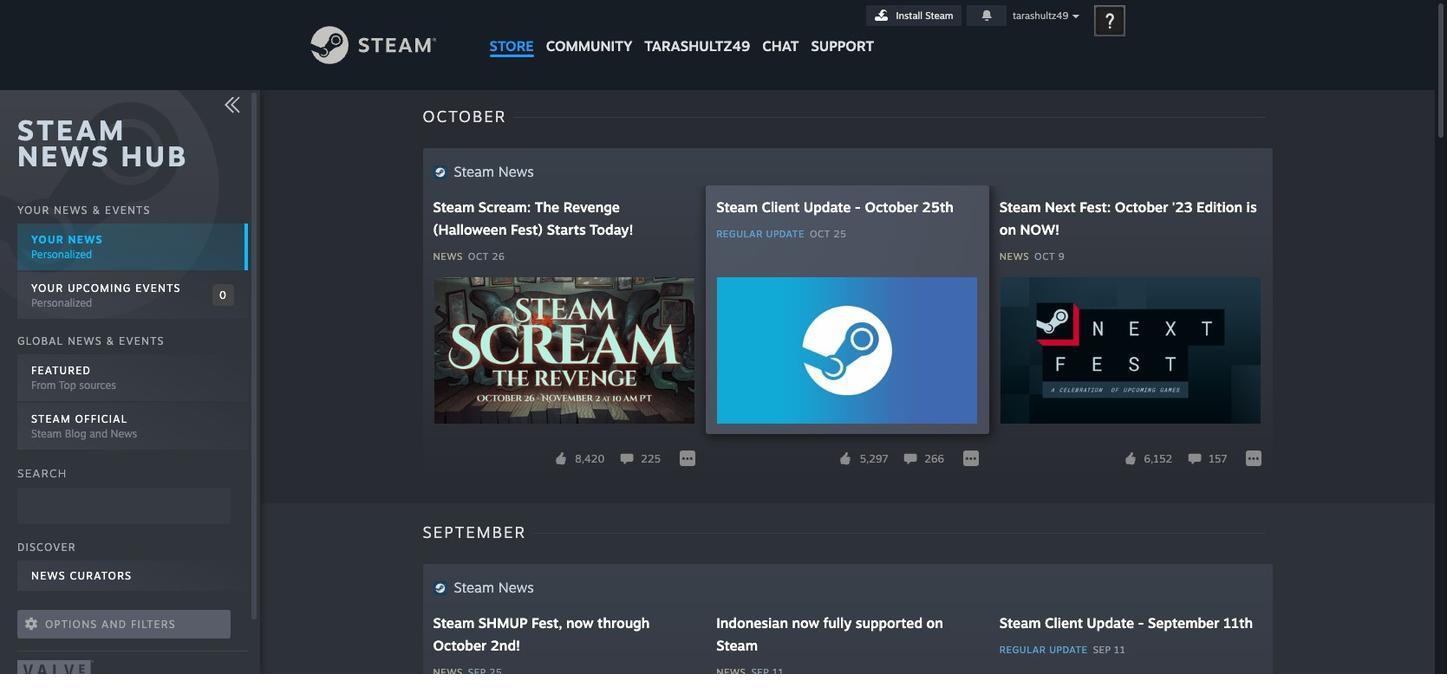 Task type: vqa. For each thing, say whether or not it's contained in the screenshot.
the left -
yes



Task type: locate. For each thing, give the bounding box(es) containing it.
news up featured
[[68, 335, 102, 348]]

client for steam client update - september 11th
[[1045, 615, 1083, 632]]

steam next fest: october '23 edition is on now!
[[1000, 199, 1257, 238]]

11
[[1114, 644, 1126, 656]]

client
[[762, 199, 800, 216], [1045, 615, 1083, 632]]

your for your news personalized
[[31, 233, 64, 246]]

your up your news personalized
[[17, 204, 50, 217]]

1 vertical spatial your
[[31, 233, 64, 246]]

events down hub
[[105, 204, 150, 217]]

steam news
[[454, 163, 534, 180], [454, 579, 534, 597]]

225
[[641, 452, 661, 465]]

fest:
[[1080, 199, 1111, 216]]

0 vertical spatial events
[[105, 204, 150, 217]]

0 vertical spatial steam news
[[454, 163, 534, 180]]

0 vertical spatial client
[[762, 199, 800, 216]]

client up regular update sep 11
[[1045, 615, 1083, 632]]

october left "'23"
[[1115, 199, 1168, 216]]

1 vertical spatial regular
[[1000, 644, 1046, 656]]

2 now from the left
[[792, 615, 820, 632]]

personalized inside your upcoming events personalized
[[31, 296, 92, 309]]

sources
[[79, 379, 116, 392]]

and left filters
[[102, 618, 127, 631]]

events down your upcoming events personalized
[[119, 335, 164, 348]]

your down your news personalized
[[31, 282, 64, 295]]

news up scream:
[[498, 163, 534, 180]]

1 horizontal spatial &
[[106, 335, 115, 348]]

on right supported
[[927, 615, 943, 632]]

2 horizontal spatial oct
[[1035, 251, 1055, 263]]

0 vertical spatial on
[[1000, 221, 1016, 238]]

0 vertical spatial and
[[89, 428, 108, 441]]

the
[[535, 199, 560, 216]]

1 vertical spatial personalized
[[31, 296, 92, 309]]

steam up shmup
[[454, 579, 494, 597]]

1 horizontal spatial client
[[1045, 615, 1083, 632]]

steam up blog
[[31, 413, 71, 426]]

steam left blog
[[31, 428, 62, 441]]

1 vertical spatial -
[[1138, 615, 1144, 632]]

266 link
[[900, 447, 944, 470]]

your
[[17, 204, 50, 217], [31, 233, 64, 246], [31, 282, 64, 295]]

1 vertical spatial events
[[135, 282, 181, 295]]

update
[[804, 199, 851, 216], [766, 228, 805, 240], [1087, 615, 1134, 632], [1049, 644, 1088, 656]]

1 vertical spatial on
[[927, 615, 943, 632]]

steam inside steam news hub
[[17, 113, 126, 147]]

indonesian now fully supported on steam link
[[706, 602, 989, 675]]

1 horizontal spatial now
[[792, 615, 820, 632]]

steam news for october
[[454, 163, 534, 180]]

news down official
[[111, 428, 137, 441]]

1 vertical spatial &
[[106, 335, 115, 348]]

oct for today!
[[468, 251, 489, 263]]

october
[[423, 107, 507, 126], [865, 199, 919, 216], [1115, 199, 1168, 216], [433, 637, 487, 655]]

events for your news & events
[[105, 204, 150, 217]]

steam shmup fest, now through october 2nd!
[[433, 615, 650, 655]]

steam up (halloween
[[433, 199, 475, 216]]

1 vertical spatial september
[[1148, 615, 1220, 632]]

steam down indonesian
[[716, 637, 758, 655]]

1 now from the left
[[566, 615, 594, 632]]

0 horizontal spatial now
[[566, 615, 594, 632]]

from
[[31, 379, 56, 392]]

0 vertical spatial &
[[92, 204, 101, 217]]

0
[[219, 289, 227, 302]]

- for september
[[1138, 615, 1144, 632]]

scream:
[[478, 199, 531, 216]]

0 horizontal spatial on
[[927, 615, 943, 632]]

0 horizontal spatial client
[[762, 199, 800, 216]]

26
[[492, 251, 505, 263]]

& up your news personalized
[[92, 204, 101, 217]]

personalized down upcoming
[[31, 296, 92, 309]]

featured from top sources
[[31, 365, 116, 392]]

1 vertical spatial steam news
[[454, 579, 534, 597]]

steam inside "steam next fest: october '23 edition is on now!"
[[1000, 199, 1041, 216]]

news down discover
[[31, 569, 66, 582]]

news inside steam official steam blog and news
[[111, 428, 137, 441]]

personalized
[[31, 248, 92, 261], [31, 296, 92, 309]]

october left 2nd!
[[433, 637, 487, 655]]

5,297
[[860, 452, 888, 465]]

your inside your upcoming events personalized
[[31, 282, 64, 295]]

1 horizontal spatial regular
[[1000, 644, 1046, 656]]

oct left 26
[[468, 251, 489, 263]]

steam shmup fest, now through october 2nd! link
[[423, 602, 706, 675]]

& up sources
[[106, 335, 115, 348]]

news up your news & events
[[17, 139, 111, 173]]

news down now!
[[1000, 251, 1029, 263]]

0 vertical spatial tarashultz49
[[1013, 10, 1069, 22]]

top
[[59, 379, 76, 392]]

your upcoming events personalized
[[31, 282, 181, 309]]

regular
[[716, 228, 763, 240], [1000, 644, 1046, 656]]

1 horizontal spatial tarashultz49
[[1013, 10, 1069, 22]]

steam up scream:
[[454, 163, 494, 180]]

news
[[17, 139, 111, 173], [498, 163, 534, 180], [54, 204, 88, 217], [68, 233, 103, 246], [433, 251, 463, 263], [1000, 251, 1029, 263], [68, 335, 102, 348], [111, 428, 137, 441], [31, 569, 66, 582], [498, 579, 534, 597]]

-
[[855, 199, 861, 216], [1138, 615, 1144, 632]]

and
[[89, 428, 108, 441], [102, 618, 127, 631]]

through
[[598, 615, 650, 632]]

1 horizontal spatial -
[[1138, 615, 1144, 632]]

your for your news & events
[[17, 204, 50, 217]]

community
[[546, 37, 632, 55]]

tarashultz49 link
[[639, 0, 756, 63]]

now left fully
[[792, 615, 820, 632]]

steam up your news & events
[[17, 113, 126, 147]]

None text field
[[17, 488, 231, 525]]

events right upcoming
[[135, 282, 181, 295]]

fest,
[[531, 615, 562, 632]]

steam client update - september 11th
[[1000, 615, 1253, 632]]

0 vertical spatial -
[[855, 199, 861, 216]]

install
[[896, 10, 923, 22]]

steam left shmup
[[433, 615, 475, 632]]

on
[[1000, 221, 1016, 238], [927, 615, 943, 632]]

2 personalized from the top
[[31, 296, 92, 309]]

oct left the 25
[[810, 228, 831, 240]]

steam
[[925, 10, 954, 22], [17, 113, 126, 147], [454, 163, 494, 180], [433, 199, 475, 216], [716, 199, 758, 216], [1000, 199, 1041, 216], [31, 413, 71, 426], [31, 428, 62, 441], [454, 579, 494, 597], [433, 615, 475, 632], [1000, 615, 1041, 632], [716, 637, 758, 655]]

1 horizontal spatial oct
[[810, 228, 831, 240]]

community link
[[540, 0, 639, 63]]

update left sep
[[1049, 644, 1088, 656]]

2 vertical spatial your
[[31, 282, 64, 295]]

1 vertical spatial client
[[1045, 615, 1083, 632]]

157 link
[[1185, 447, 1227, 470]]

your for your upcoming events personalized
[[31, 282, 64, 295]]

2 steam news from the top
[[454, 579, 534, 597]]

personalized down your news & events
[[31, 248, 92, 261]]

news down (halloween
[[433, 251, 463, 263]]

steam up now!
[[1000, 199, 1041, 216]]

now right 'fest,'
[[566, 615, 594, 632]]

steam news up shmup
[[454, 579, 534, 597]]

hub
[[121, 139, 189, 173]]

update up sep
[[1087, 615, 1134, 632]]

0 horizontal spatial tarashultz49
[[645, 37, 750, 55]]

discover
[[17, 541, 76, 554]]

266
[[925, 452, 944, 465]]

curators
[[70, 569, 132, 582]]

chat link
[[756, 0, 805, 59]]

& for global
[[106, 335, 115, 348]]

events
[[105, 204, 150, 217], [135, 282, 181, 295], [119, 335, 164, 348]]

now
[[566, 615, 594, 632], [792, 615, 820, 632]]

store
[[490, 37, 534, 55]]

2 vertical spatial events
[[119, 335, 164, 348]]

1 horizontal spatial on
[[1000, 221, 1016, 238]]

steam news up scream:
[[454, 163, 534, 180]]

&
[[92, 204, 101, 217], [106, 335, 115, 348]]

on left now!
[[1000, 221, 1016, 238]]

0 vertical spatial your
[[17, 204, 50, 217]]

client up regular update oct 25
[[762, 199, 800, 216]]

your down your news & events
[[31, 233, 64, 246]]

regular for steam client update - october 25th
[[716, 228, 763, 240]]

october left 25th
[[865, 199, 919, 216]]

1 personalized from the top
[[31, 248, 92, 261]]

support link
[[805, 0, 880, 59]]

225 link
[[617, 447, 661, 470]]

0 horizontal spatial -
[[855, 199, 861, 216]]

0 horizontal spatial &
[[92, 204, 101, 217]]

news up your news personalized
[[54, 204, 88, 217]]

0 horizontal spatial oct
[[468, 251, 489, 263]]

and down official
[[89, 428, 108, 441]]

0 vertical spatial regular
[[716, 228, 763, 240]]

news oct 9
[[1000, 251, 1065, 263]]

tarashultz49
[[1013, 10, 1069, 22], [645, 37, 750, 55]]

0 horizontal spatial regular
[[716, 228, 763, 240]]

1 vertical spatial and
[[102, 618, 127, 631]]

oct left 9
[[1035, 251, 1055, 263]]

filters
[[131, 618, 176, 631]]

september
[[423, 523, 526, 542], [1148, 615, 1220, 632]]

events for global news & events
[[119, 335, 164, 348]]

1 horizontal spatial september
[[1148, 615, 1220, 632]]

your inside your news personalized
[[31, 233, 64, 246]]

news curators link
[[17, 561, 248, 593]]

edition
[[1197, 199, 1243, 216]]

update left the 25
[[766, 228, 805, 240]]

0 vertical spatial september
[[423, 523, 526, 542]]

fully
[[823, 615, 852, 632]]

0 vertical spatial personalized
[[31, 248, 92, 261]]

news down your news & events
[[68, 233, 103, 246]]

1 steam news from the top
[[454, 163, 534, 180]]



Task type: describe. For each thing, give the bounding box(es) containing it.
steam inside indonesian now fully supported on steam
[[716, 637, 758, 655]]

on inside indonesian now fully supported on steam
[[927, 615, 943, 632]]

regular for steam client update - september 11th
[[1000, 644, 1046, 656]]

news up shmup
[[498, 579, 534, 597]]

now inside indonesian now fully supported on steam
[[792, 615, 820, 632]]

support
[[811, 37, 874, 55]]

oct for on
[[1035, 251, 1055, 263]]

your news personalized
[[31, 233, 103, 261]]

indonesian
[[716, 615, 788, 632]]

and inside steam official steam blog and news
[[89, 428, 108, 441]]

search
[[17, 467, 67, 480]]

steam right install
[[925, 10, 954, 22]]

news oct 26
[[433, 251, 505, 263]]

client for steam client update - october 25th
[[762, 199, 800, 216]]

regular update sep 11
[[1000, 644, 1126, 656]]

steam scream: the revenge (halloween fest) starts today!
[[433, 199, 633, 238]]

steam inside steam shmup fest, now through october 2nd!
[[433, 615, 475, 632]]

shmup
[[478, 615, 528, 632]]

now inside steam shmup fest, now through october 2nd!
[[566, 615, 594, 632]]

your news & events
[[17, 204, 150, 217]]

chat
[[762, 37, 799, 55]]

8,420
[[575, 452, 605, 465]]

157
[[1209, 452, 1227, 465]]

install steam link
[[866, 5, 961, 26]]

supported
[[856, 615, 923, 632]]

october down the store
[[423, 107, 507, 126]]

featured
[[31, 365, 91, 378]]

'23
[[1172, 199, 1193, 216]]

global
[[17, 335, 64, 348]]

steam inside the steam scream: the revenge (halloween fest) starts today!
[[433, 199, 475, 216]]

regular update oct 25
[[716, 228, 847, 240]]

& for your
[[92, 204, 101, 217]]

news inside steam news hub
[[17, 139, 111, 173]]

personalized inside your news personalized
[[31, 248, 92, 261]]

on inside "steam next fest: october '23 edition is on now!"
[[1000, 221, 1016, 238]]

revenge
[[563, 199, 620, 216]]

now!
[[1020, 221, 1060, 238]]

store link
[[483, 0, 540, 63]]

steam official steam blog and news
[[31, 413, 137, 441]]

(halloween
[[433, 221, 507, 238]]

is
[[1247, 199, 1257, 216]]

install steam
[[896, 10, 954, 22]]

25
[[834, 228, 847, 240]]

today!
[[590, 221, 633, 238]]

blog
[[65, 428, 86, 441]]

steam news hub
[[17, 113, 189, 173]]

indonesian now fully supported on steam
[[716, 615, 943, 655]]

global news & events
[[17, 335, 164, 348]]

11th
[[1224, 615, 1253, 632]]

update up the 25
[[804, 199, 851, 216]]

starts
[[547, 221, 586, 238]]

october inside steam shmup fest, now through october 2nd!
[[433, 637, 487, 655]]

events inside your upcoming events personalized
[[135, 282, 181, 295]]

- for october
[[855, 199, 861, 216]]

9
[[1059, 251, 1065, 263]]

0 horizontal spatial september
[[423, 523, 526, 542]]

25th
[[922, 199, 954, 216]]

upcoming
[[68, 282, 131, 295]]

steam news for september
[[454, 579, 534, 597]]

news curators
[[31, 569, 132, 582]]

steam up regular update oct 25
[[716, 199, 758, 216]]

news inside your news personalized
[[68, 233, 103, 246]]

steam up regular update sep 11
[[1000, 615, 1041, 632]]

6,152
[[1144, 452, 1173, 465]]

2nd!
[[491, 637, 520, 655]]

steam client update - october 25th
[[716, 199, 954, 216]]

sep
[[1093, 644, 1111, 656]]

official
[[75, 413, 128, 426]]

options and filters
[[45, 618, 176, 631]]

october inside "steam next fest: october '23 edition is on now!"
[[1115, 199, 1168, 216]]

1 vertical spatial tarashultz49
[[645, 37, 750, 55]]

fest)
[[511, 221, 543, 238]]

next
[[1045, 199, 1076, 216]]

options
[[45, 618, 98, 631]]



